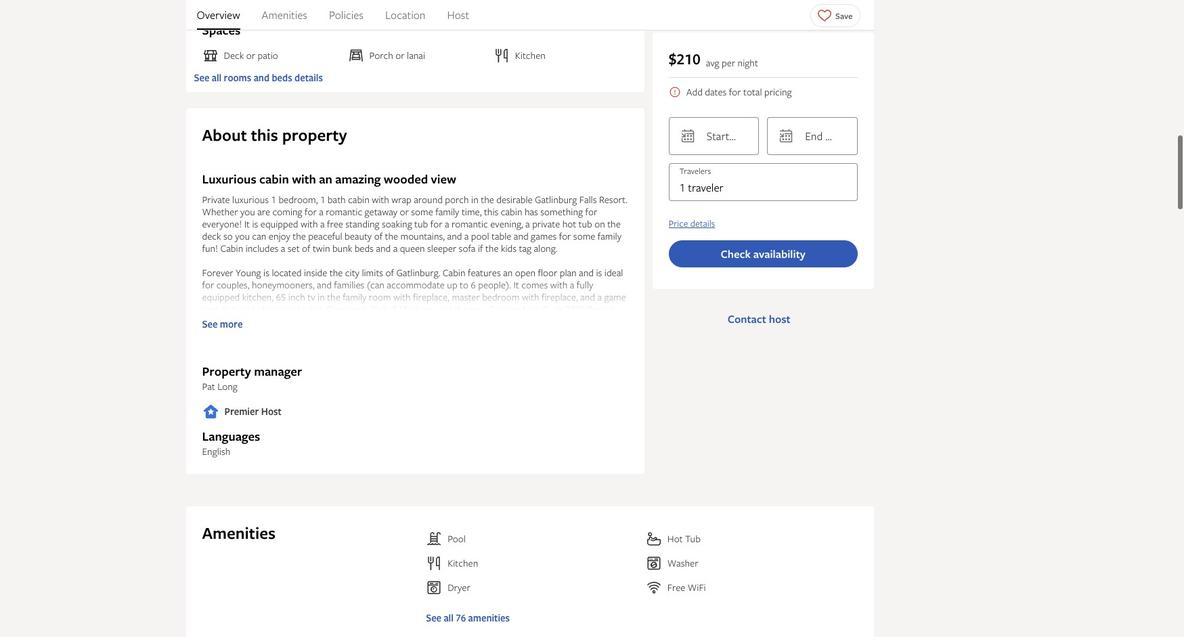 Task type: vqa. For each thing, say whether or not it's contained in the screenshot.
Map region
no



Task type: describe. For each thing, give the bounding box(es) containing it.
pricing
[[764, 85, 792, 98]]

property
[[202, 363, 251, 380]]

our
[[245, 315, 261, 328]]

0 horizontal spatial an
[[319, 171, 332, 188]]

tub
[[685, 532, 701, 545]]

desirable
[[496, 193, 533, 206]]

an inside forever young is located inside the city limits of gatlinburg.  cabin features an open floor plan and is ideal for couples, honeymooners, and families (can accommodate up to 6 people).  it comes with a fully equipped kitchen, 65 inch tv in the family room with fireplace, master bedroom with fireplace, and a game area that includes a pool table, simpson's pinball machine, and the new exciting new rush 2049 racing simulator.  our summertime guests also gain access to the resort swimming pool located at the entrance of the resort.
[[503, 266, 513, 279]]

contact host link
[[717, 305, 801, 332]]

of right beauty
[[374, 230, 383, 242]]

premier host
[[224, 405, 281, 418]]

patio
[[258, 49, 278, 62]]

includes inside private luxurious 1 bedroom, 1 bath cabin with wrap around porch in the desirable gatlinburg falls resort. whether you are coming for a romantic getaway or some family time, this cabin has something for everyone!  it is equipped with a free standing soaking tub for a romantic evening, a private hot tub on the deck so you can enjoy the peaceful  beauty of the mountains, and a pool table and games for some family fun!  cabin includes a set of twin bunk beds and a queen sleeper sofa if the kids tag along.
[[246, 242, 278, 255]]

(can
[[367, 278, 384, 291]]

along.
[[534, 242, 557, 255]]

1 vertical spatial located
[[528, 315, 557, 328]]

the left resort
[[422, 315, 435, 328]]

the right if
[[485, 242, 499, 255]]

6
[[471, 278, 476, 291]]

manager
[[254, 363, 302, 380]]

all for rooms
[[212, 71, 222, 84]]

is inside private luxurious 1 bedroom, 1 bath cabin with wrap around porch in the desirable gatlinburg falls resort. whether you are coming for a romantic getaway or some family time, this cabin has something for everyone!  it is equipped with a free standing soaking tub for a romantic evening, a private hot tub on the deck so you can enjoy the peaceful  beauty of the mountains, and a pool table and games for some family fun!  cabin includes a set of twin bunk beds and a queen sleeper sofa if the kids tag along.
[[252, 217, 258, 230]]

details inside price details check availability
[[690, 217, 715, 230]]

time,
[[462, 205, 482, 218]]

0 horizontal spatial romantic
[[326, 205, 362, 218]]

contact
[[728, 311, 766, 326]]

private luxurious 1 bedroom, 1 bath cabin with wrap around porch in the desirable gatlinburg falls resort. whether you are coming for a romantic getaway or some family time, this cabin has something for everyone!  it is equipped with a free standing soaking tub for a romantic evening, a private hot tub on the deck so you can enjoy the peaceful  beauty of the mountains, and a pool table and games for some family fun!  cabin includes a set of twin bunk beds and a queen sleeper sofa if the kids tag along.
[[202, 193, 627, 255]]

bath
[[328, 193, 346, 206]]

for right coming at the top of page
[[305, 205, 317, 218]]

in inside private luxurious 1 bedroom, 1 bath cabin with wrap around porch in the desirable gatlinburg falls resort. whether you are coming for a romantic getaway or some family time, this cabin has something for everyone!  it is equipped with a free standing soaking tub for a romantic evening, a private hot tub on the deck so you can enjoy the peaceful  beauty of the mountains, and a pool table and games for some family fun!  cabin includes a set of twin bunk beds and a queen sleeper sofa if the kids tag along.
[[471, 193, 479, 206]]

family inside forever young is located inside the city limits of gatlinburg.  cabin features an open floor plan and is ideal for couples, honeymooners, and families (can accommodate up to 6 people).  it comes with a fully equipped kitchen, 65 inch tv in the family room with fireplace, master bedroom with fireplace, and a game area that includes a pool table, simpson's pinball machine, and the new exciting new rush 2049 racing simulator.  our summertime guests also gain access to the resort swimming pool located at the entrance of the resort.
[[343, 290, 367, 303]]

the right enjoy
[[293, 230, 306, 242]]

inch
[[288, 290, 305, 303]]

and right the plan
[[579, 266, 594, 279]]

the left city
[[330, 266, 343, 279]]

soaking
[[382, 217, 412, 230]]

pool
[[448, 532, 466, 545]]

swimming
[[464, 315, 505, 328]]

night
[[738, 56, 758, 69]]

games
[[531, 230, 557, 242]]

so
[[223, 230, 233, 242]]

save
[[836, 10, 853, 21]]

hot
[[562, 217, 576, 230]]

that
[[222, 303, 238, 316]]

about
[[202, 124, 247, 146]]

1 inside button
[[680, 180, 685, 195]]

1 horizontal spatial cabin
[[348, 193, 370, 206]]

enjoy
[[269, 230, 290, 242]]

and up limits
[[376, 242, 391, 255]]

pat long
[[202, 380, 238, 393]]

porch or lanai
[[369, 49, 425, 62]]

all for 76
[[444, 611, 454, 624]]

the right tv
[[327, 290, 340, 303]]

and left if
[[447, 230, 462, 242]]

premier host image
[[202, 404, 219, 420]]

amazing
[[335, 171, 381, 188]]

policies
[[329, 7, 364, 22]]

see more
[[202, 318, 243, 330]]

people).
[[478, 278, 511, 291]]

1 horizontal spatial to
[[460, 278, 468, 291]]

property
[[282, 124, 347, 146]]

see for see all 76 amenities
[[426, 611, 441, 624]]

the right the at
[[570, 315, 583, 328]]

equipped inside forever young is located inside the city limits of gatlinburg.  cabin features an open floor plan and is ideal for couples, honeymooners, and families (can accommodate up to 6 people).  it comes with a fully equipped kitchen, 65 inch tv in the family room with fireplace, master bedroom with fireplace, and a game area that includes a pool table, simpson's pinball machine, and the new exciting new rush 2049 racing simulator.  our summertime guests also gain access to the resort swimming pool located at the entrance of the resort.
[[202, 290, 240, 303]]

per
[[722, 56, 735, 69]]

gatlinburg.
[[396, 266, 440, 279]]

it inside forever young is located inside the city limits of gatlinburg.  cabin features an open floor plan and is ideal for couples, honeymooners, and families (can accommodate up to 6 people).  it comes with a fully equipped kitchen, 65 inch tv in the family room with fireplace, master bedroom with fireplace, and a game area that includes a pool table, simpson's pinball machine, and the new exciting new rush 2049 racing simulator.  our summertime guests also gain access to the resort swimming pool located at the entrance of the resort.
[[513, 278, 519, 291]]

for right hot
[[585, 205, 597, 218]]

also
[[345, 315, 361, 328]]

save button
[[810, 4, 860, 27]]

private
[[532, 217, 560, 230]]

sofa
[[459, 242, 476, 255]]

1 horizontal spatial is
[[263, 266, 269, 279]]

add
[[686, 85, 703, 98]]

for left total
[[729, 85, 741, 98]]

1 fireplace, from the left
[[413, 290, 450, 303]]

beauty
[[345, 230, 372, 242]]

porch
[[445, 193, 469, 206]]

spaces
[[202, 22, 241, 39]]

room
[[369, 290, 391, 303]]

peaceful
[[308, 230, 342, 242]]

dates
[[705, 85, 727, 98]]

fun!
[[202, 242, 218, 255]]

avg
[[706, 56, 719, 69]]

1 traveler button
[[669, 163, 857, 201]]

location
[[385, 7, 425, 22]]

$210
[[669, 49, 700, 69]]

for inside forever young is located inside the city limits of gatlinburg.  cabin features an open floor plan and is ideal for couples, honeymooners, and families (can accommodate up to 6 people).  it comes with a fully equipped kitchen, 65 inch tv in the family room with fireplace, master bedroom with fireplace, and a game area that includes a pool table, simpson's pinball machine, and the new exciting new rush 2049 racing simulator.  our summertime guests also gain access to the resort swimming pool located at the entrance of the resort.
[[202, 278, 214, 291]]

wooded
[[384, 171, 428, 188]]

and left the game
[[580, 290, 595, 303]]

mountains,
[[400, 230, 445, 242]]

floor
[[538, 266, 557, 279]]

0 horizontal spatial pool
[[282, 303, 300, 316]]

evening,
[[490, 217, 523, 230]]

65
[[276, 290, 286, 303]]

can
[[252, 230, 266, 242]]

it inside private luxurious 1 bedroom, 1 bath cabin with wrap around porch in the desirable gatlinburg falls resort. whether you are coming for a romantic getaway or some family time, this cabin has something for everyone!  it is equipped with a free standing soaking tub for a romantic evening, a private hot tub on the deck so you can enjoy the peaceful  beauty of the mountains, and a pool table and games for some family fun!  cabin includes a set of twin bunk beds and a queen sleeper sofa if the kids tag along.
[[244, 217, 250, 230]]

kids
[[501, 242, 517, 255]]

table
[[492, 230, 511, 242]]

if
[[478, 242, 483, 255]]

bedroom
[[482, 290, 520, 303]]

check
[[721, 246, 751, 261]]

access
[[382, 315, 408, 328]]

availability
[[753, 246, 806, 261]]

porch
[[369, 49, 393, 62]]

luxurious
[[232, 193, 269, 206]]

0 vertical spatial details
[[295, 71, 323, 84]]

about this property
[[202, 124, 347, 146]]

coming
[[273, 205, 302, 218]]

1 vertical spatial to
[[411, 315, 419, 328]]

overview link
[[197, 0, 240, 30]]

languages
[[202, 428, 260, 445]]

1 vertical spatial family
[[598, 230, 622, 242]]

kitchen,
[[242, 290, 273, 303]]

the left resort.
[[213, 327, 226, 340]]

or for deck
[[246, 49, 255, 62]]

kitchen for spaces
[[515, 49, 546, 62]]

on
[[595, 217, 605, 230]]

deck
[[224, 49, 244, 62]]

cabin inside forever young is located inside the city limits of gatlinburg.  cabin features an open floor plan and is ideal for couples, honeymooners, and families (can accommodate up to 6 people).  it comes with a fully equipped kitchen, 65 inch tv in the family room with fireplace, master bedroom with fireplace, and a game area that includes a pool table, simpson's pinball machine, and the new exciting new rush 2049 racing simulator.  our summertime guests also gain access to the resort swimming pool located at the entrance of the resort.
[[443, 266, 465, 279]]

with down open
[[522, 290, 539, 303]]

0 vertical spatial this
[[251, 124, 278, 146]]



Task type: locate. For each thing, give the bounding box(es) containing it.
romantic up beauty
[[326, 205, 362, 218]]

washer
[[667, 557, 698, 569]]

0 horizontal spatial beds
[[272, 71, 292, 84]]

it left can
[[244, 217, 250, 230]]

and
[[254, 71, 269, 84], [447, 230, 462, 242], [514, 230, 529, 242], [376, 242, 391, 255], [579, 266, 594, 279], [317, 278, 332, 291], [580, 290, 595, 303], [437, 303, 452, 316]]

1 horizontal spatial some
[[573, 230, 595, 242]]

tub right soaking
[[414, 217, 428, 230]]

1 vertical spatial beds
[[355, 242, 374, 255]]

resort.
[[228, 327, 255, 340]]

free
[[327, 217, 343, 230]]

1 horizontal spatial host
[[447, 7, 469, 22]]

1 horizontal spatial fireplace,
[[542, 290, 578, 303]]

1 vertical spatial see
[[202, 318, 218, 330]]

2 horizontal spatial family
[[598, 230, 622, 242]]

1 horizontal spatial beds
[[355, 242, 374, 255]]

you
[[240, 205, 255, 218], [235, 230, 250, 242]]

0 horizontal spatial is
[[252, 217, 258, 230]]

this right the about at the left top of page
[[251, 124, 278, 146]]

game
[[604, 290, 626, 303]]

includes up young
[[246, 242, 278, 255]]

and down up
[[437, 303, 452, 316]]

1 vertical spatial this
[[484, 205, 499, 218]]

0 horizontal spatial details
[[295, 71, 323, 84]]

includes right that
[[240, 303, 273, 316]]

1 horizontal spatial in
[[471, 193, 479, 206]]

young
[[236, 266, 261, 279]]

pool inside private luxurious 1 bedroom, 1 bath cabin with wrap around porch in the desirable gatlinburg falls resort. whether you are coming for a romantic getaway or some family time, this cabin has something for everyone!  it is equipped with a free standing soaking tub for a romantic evening, a private hot tub on the deck so you can enjoy the peaceful  beauty of the mountains, and a pool table and games for some family fun!  cabin includes a set of twin bunk beds and a queen sleeper sofa if the kids tag along.
[[471, 230, 489, 242]]

of down the area
[[202, 327, 211, 340]]

with
[[292, 171, 316, 188], [372, 193, 389, 206], [301, 217, 318, 230], [550, 278, 568, 291], [393, 290, 411, 303], [522, 290, 539, 303]]

1 horizontal spatial details
[[690, 217, 715, 230]]

fireplace, up the at
[[542, 290, 578, 303]]

features
[[468, 266, 501, 279]]

whether
[[202, 205, 238, 218]]

you left are
[[240, 205, 255, 218]]

simpson's
[[327, 303, 368, 316]]

tv
[[308, 290, 315, 303]]

equipped up simulator.
[[202, 290, 240, 303]]

tub left on
[[579, 217, 592, 230]]

the left queen
[[385, 230, 398, 242]]

family left (can
[[343, 290, 367, 303]]

amenities
[[468, 611, 510, 624]]

details right price
[[690, 217, 715, 230]]

2 horizontal spatial is
[[596, 266, 602, 279]]

0 horizontal spatial it
[[244, 217, 250, 230]]

0 horizontal spatial located
[[272, 266, 302, 279]]

0 vertical spatial all
[[212, 71, 222, 84]]

1 vertical spatial you
[[235, 230, 250, 242]]

all left 76 at bottom left
[[444, 611, 454, 624]]

see for see more
[[202, 318, 218, 330]]

beds right bunk
[[355, 242, 374, 255]]

limits
[[362, 266, 383, 279]]

and right tv
[[317, 278, 332, 291]]

more
[[220, 318, 243, 330]]

fireplace,
[[413, 290, 450, 303], [542, 290, 578, 303]]

1 left traveler
[[680, 180, 685, 195]]

forever
[[202, 266, 233, 279]]

2 horizontal spatial cabin
[[501, 205, 522, 218]]

cabin right fun!
[[220, 242, 243, 255]]

host right location
[[447, 7, 469, 22]]

price details check availability
[[669, 217, 806, 261]]

1 vertical spatial all
[[444, 611, 454, 624]]

it
[[244, 217, 250, 230], [513, 278, 519, 291]]

0 vertical spatial in
[[471, 193, 479, 206]]

see
[[194, 71, 209, 84], [202, 318, 218, 330], [426, 611, 441, 624]]

2 tub from the left
[[579, 217, 592, 230]]

see left 76 at bottom left
[[426, 611, 441, 624]]

1 vertical spatial equipped
[[202, 290, 240, 303]]

with right room
[[393, 290, 411, 303]]

in right tv
[[318, 290, 325, 303]]

family down resort.
[[598, 230, 622, 242]]

inside
[[304, 266, 327, 279]]

76
[[456, 611, 466, 624]]

beds inside private luxurious 1 bedroom, 1 bath cabin with wrap around porch in the desirable gatlinburg falls resort. whether you are coming for a romantic getaway or some family time, this cabin has something for everyone!  it is equipped with a free standing soaking tub for a romantic evening, a private hot tub on the deck so you can enjoy the peaceful  beauty of the mountains, and a pool table and games for some family fun!  cabin includes a set of twin bunk beds and a queen sleeper sofa if the kids tag along.
[[355, 242, 374, 255]]

is right young
[[263, 266, 269, 279]]

everyone!
[[202, 217, 242, 230]]

0 horizontal spatial some
[[411, 205, 433, 218]]

all left the rooms
[[212, 71, 222, 84]]

1 horizontal spatial family
[[435, 205, 459, 218]]

see for see all rooms and beds details
[[194, 71, 209, 84]]

0 horizontal spatial cabin
[[220, 242, 243, 255]]

a
[[319, 205, 324, 218], [320, 217, 325, 230], [445, 217, 449, 230], [525, 217, 530, 230], [464, 230, 469, 242], [281, 242, 285, 255], [393, 242, 398, 255], [570, 278, 574, 291], [597, 290, 602, 303], [276, 303, 280, 316]]

0 horizontal spatial this
[[251, 124, 278, 146]]

some down something
[[573, 230, 595, 242]]

set
[[288, 242, 300, 255]]

located up 65
[[272, 266, 302, 279]]

0 vertical spatial equipped
[[261, 217, 298, 230]]

and down patio
[[254, 71, 269, 84]]

cabin inside private luxurious 1 bedroom, 1 bath cabin with wrap around porch in the desirable gatlinburg falls resort. whether you are coming for a romantic getaway or some family time, this cabin has something for everyone!  it is equipped with a free standing soaking tub for a romantic evening, a private hot tub on the deck so you can enjoy the peaceful  beauty of the mountains, and a pool table and games for some family fun!  cabin includes a set of twin bunk beds and a queen sleeper sofa if the kids tag along.
[[220, 242, 243, 255]]

property manager
[[202, 363, 302, 380]]

with left free
[[301, 217, 318, 230]]

list
[[186, 0, 874, 30]]

1 tub from the left
[[414, 217, 428, 230]]

list containing overview
[[186, 0, 874, 30]]

0 horizontal spatial to
[[411, 315, 419, 328]]

equipped inside private luxurious 1 bedroom, 1 bath cabin with wrap around porch in the desirable gatlinburg falls resort. whether you are coming for a romantic getaway or some family time, this cabin has something for everyone!  it is equipped with a free standing soaking tub for a romantic evening, a private hot tub on the deck so you can enjoy the peaceful  beauty of the mountains, and a pool table and games for some family fun!  cabin includes a set of twin bunk beds and a queen sleeper sofa if the kids tag along.
[[261, 217, 298, 230]]

2 horizontal spatial 1
[[680, 180, 685, 195]]

cabin down "amazing"
[[348, 193, 370, 206]]

exciting
[[489, 303, 520, 316]]

1 vertical spatial includes
[[240, 303, 273, 316]]

0 vertical spatial host
[[447, 7, 469, 22]]

1 horizontal spatial kitchen
[[515, 49, 546, 62]]

0 vertical spatial cabin
[[220, 242, 243, 255]]

1 horizontal spatial pool
[[471, 230, 489, 242]]

1 vertical spatial some
[[573, 230, 595, 242]]

to
[[460, 278, 468, 291], [411, 315, 419, 328]]

for right games
[[559, 230, 571, 242]]

in inside forever young is located inside the city limits of gatlinburg.  cabin features an open floor plan and is ideal for couples, honeymooners, and families (can accommodate up to 6 people).  it comes with a fully equipped kitchen, 65 inch tv in the family room with fireplace, master bedroom with fireplace, and a game area that includes a pool table, simpson's pinball machine, and the new exciting new rush 2049 racing simulator.  our summertime guests also gain access to the resort swimming pool located at the entrance of the resort.
[[318, 290, 325, 303]]

0 vertical spatial to
[[460, 278, 468, 291]]

1 horizontal spatial it
[[513, 278, 519, 291]]

price details button
[[669, 217, 715, 230]]

0 vertical spatial kitchen
[[515, 49, 546, 62]]

see all 76 amenities button
[[426, 611, 857, 624]]

pinball
[[370, 303, 397, 316]]

queen
[[400, 242, 425, 255]]

to left 6
[[460, 278, 468, 291]]

or left 'lanai'
[[396, 49, 405, 62]]

pool left table,
[[282, 303, 300, 316]]

the left desirable
[[481, 193, 494, 206]]

see all 76 amenities
[[426, 611, 510, 624]]

of right limits
[[386, 266, 394, 279]]

you right so
[[235, 230, 250, 242]]

0 horizontal spatial 1
[[271, 193, 276, 206]]

0 horizontal spatial tub
[[414, 217, 428, 230]]

open
[[515, 266, 536, 279]]

the left new
[[454, 303, 468, 316]]

and right table
[[514, 230, 529, 242]]

resort
[[437, 315, 462, 328]]

equipped
[[261, 217, 298, 230], [202, 290, 240, 303]]

an up bath
[[319, 171, 332, 188]]

see down the area
[[202, 318, 218, 330]]

0 horizontal spatial all
[[212, 71, 222, 84]]

or inside private luxurious 1 bedroom, 1 bath cabin with wrap around porch in the desirable gatlinburg falls resort. whether you are coming for a romantic getaway or some family time, this cabin has something for everyone!  it is equipped with a free standing soaking tub for a romantic evening, a private hot tub on the deck so you can enjoy the peaceful  beauty of the mountains, and a pool table and games for some family fun!  cabin includes a set of twin bunk beds and a queen sleeper sofa if the kids tag along.
[[400, 205, 409, 218]]

0 horizontal spatial host
[[261, 405, 281, 418]]

deck or patio
[[224, 49, 278, 62]]

luxurious cabin with an amazing wooded view
[[202, 171, 456, 188]]

1 vertical spatial in
[[318, 290, 325, 303]]

1 vertical spatial kitchen
[[448, 557, 478, 569]]

details up property
[[295, 71, 323, 84]]

host right premier
[[261, 405, 281, 418]]

simulator.
[[202, 315, 243, 328]]

1 horizontal spatial all
[[444, 611, 454, 624]]

romantic
[[326, 205, 362, 218], [452, 217, 488, 230]]

1 horizontal spatial an
[[503, 266, 513, 279]]

something
[[540, 205, 583, 218]]

add dates for total pricing
[[686, 85, 792, 98]]

gatlinburg
[[535, 193, 577, 206]]

0 vertical spatial it
[[244, 217, 250, 230]]

located left the at
[[528, 315, 557, 328]]

it left comes
[[513, 278, 519, 291]]

cabin left has
[[501, 205, 522, 218]]

area
[[202, 303, 219, 316]]

overview
[[197, 7, 240, 22]]

is left ideal
[[596, 266, 602, 279]]

see left the rooms
[[194, 71, 209, 84]]

1 horizontal spatial this
[[484, 205, 499, 218]]

1 horizontal spatial tub
[[579, 217, 592, 230]]

or for porch
[[396, 49, 405, 62]]

0 vertical spatial an
[[319, 171, 332, 188]]

premier
[[224, 405, 259, 418]]

0 horizontal spatial cabin
[[259, 171, 289, 188]]

private
[[202, 193, 230, 206]]

2 fireplace, from the left
[[542, 290, 578, 303]]

0 vertical spatial you
[[240, 205, 255, 218]]

with left wrap
[[372, 193, 389, 206]]

with right comes
[[550, 278, 568, 291]]

equipped up the set
[[261, 217, 298, 230]]

in right porch
[[471, 193, 479, 206]]

total
[[743, 85, 762, 98]]

1 vertical spatial details
[[690, 217, 715, 230]]

hot tub
[[667, 532, 701, 545]]

2 vertical spatial see
[[426, 611, 441, 624]]

0 vertical spatial located
[[272, 266, 302, 279]]

host
[[447, 7, 469, 22], [261, 405, 281, 418]]

kitchen for amenities
[[448, 557, 478, 569]]

honeymooners,
[[252, 278, 315, 291]]

includes inside forever young is located inside the city limits of gatlinburg.  cabin features an open floor plan and is ideal for couples, honeymooners, and families (can accommodate up to 6 people).  it comes with a fully equipped kitchen, 65 inch tv in the family room with fireplace, master bedroom with fireplace, and a game area that includes a pool table, simpson's pinball machine, and the new exciting new rush 2049 racing simulator.  our summertime guests also gain access to the resort swimming pool located at the entrance of the resort.
[[240, 303, 273, 316]]

0 vertical spatial some
[[411, 205, 433, 218]]

0 horizontal spatial kitchen
[[448, 557, 478, 569]]

2 horizontal spatial pool
[[507, 315, 525, 328]]

cabin up luxurious
[[259, 171, 289, 188]]

standing
[[345, 217, 380, 230]]

resort.
[[599, 193, 627, 206]]

0 vertical spatial includes
[[246, 242, 278, 255]]

1 horizontal spatial equipped
[[261, 217, 298, 230]]

are
[[257, 205, 270, 218]]

pool
[[471, 230, 489, 242], [282, 303, 300, 316], [507, 315, 525, 328]]

this right "time,"
[[484, 205, 499, 218]]

racing
[[587, 303, 614, 316]]

sleeper
[[427, 242, 456, 255]]

for up the area
[[202, 278, 214, 291]]

falls
[[579, 193, 597, 206]]

1 vertical spatial an
[[503, 266, 513, 279]]

1 vertical spatial amenities
[[202, 522, 276, 544]]

some up mountains, on the left of page
[[411, 205, 433, 218]]

to right the access
[[411, 315, 419, 328]]

1 left bath
[[320, 193, 325, 206]]

this inside private luxurious 1 bedroom, 1 bath cabin with wrap around porch in the desirable gatlinburg falls resort. whether you are coming for a romantic getaway or some family time, this cabin has something for everyone!  it is equipped with a free standing soaking tub for a romantic evening, a private hot tub on the deck so you can enjoy the peaceful  beauty of the mountains, and a pool table and games for some family fun!  cabin includes a set of twin bunk beds and a queen sleeper sofa if the kids tag along.
[[484, 205, 499, 218]]

pat
[[202, 380, 215, 393]]

at
[[560, 315, 568, 328]]

languages english
[[202, 428, 260, 458]]

details
[[295, 71, 323, 84], [690, 217, 715, 230]]

beds down patio
[[272, 71, 292, 84]]

romantic up sofa
[[452, 217, 488, 230]]

0 horizontal spatial equipped
[[202, 290, 240, 303]]

0 horizontal spatial in
[[318, 290, 325, 303]]

rooms
[[224, 71, 251, 84]]

pool down the "bedroom"
[[507, 315, 525, 328]]

with up bedroom,
[[292, 171, 316, 188]]

2049
[[565, 303, 585, 316]]

0 vertical spatial see
[[194, 71, 209, 84]]

1 horizontal spatial 1
[[320, 193, 325, 206]]

0 horizontal spatial fireplace,
[[413, 290, 450, 303]]

tub
[[414, 217, 428, 230], [579, 217, 592, 230]]

family left "time,"
[[435, 205, 459, 218]]

twin
[[313, 242, 330, 255]]

bunk
[[332, 242, 352, 255]]

1 vertical spatial cabin
[[443, 266, 465, 279]]

or right deck
[[246, 49, 255, 62]]

cabin left 6
[[443, 266, 465, 279]]

1 horizontal spatial cabin
[[443, 266, 465, 279]]

small image
[[669, 86, 681, 98]]

1 horizontal spatial romantic
[[452, 217, 488, 230]]

0 vertical spatial beds
[[272, 71, 292, 84]]

amenities link
[[262, 0, 307, 30]]

1 right are
[[271, 193, 276, 206]]

the right on
[[607, 217, 621, 230]]

plan
[[560, 266, 577, 279]]

of right the set
[[302, 242, 310, 255]]

1 vertical spatial it
[[513, 278, 519, 291]]

new
[[522, 303, 541, 316]]

for up the sleeper
[[430, 217, 442, 230]]

1 vertical spatial host
[[261, 405, 281, 418]]

check availability button
[[669, 240, 857, 267]]

pool left table
[[471, 230, 489, 242]]

is down luxurious
[[252, 217, 258, 230]]

an left open
[[503, 266, 513, 279]]

fireplace, down gatlinburg.
[[413, 290, 450, 303]]

0 vertical spatial family
[[435, 205, 459, 218]]

1 horizontal spatial located
[[528, 315, 557, 328]]

bedroom,
[[279, 193, 318, 206]]

entrance
[[585, 315, 621, 328]]

0 horizontal spatial family
[[343, 290, 367, 303]]

0 vertical spatial amenities
[[262, 7, 307, 22]]

price
[[669, 217, 688, 230]]

2 vertical spatial family
[[343, 290, 367, 303]]

tag
[[519, 242, 531, 255]]

or right getaway
[[400, 205, 409, 218]]



